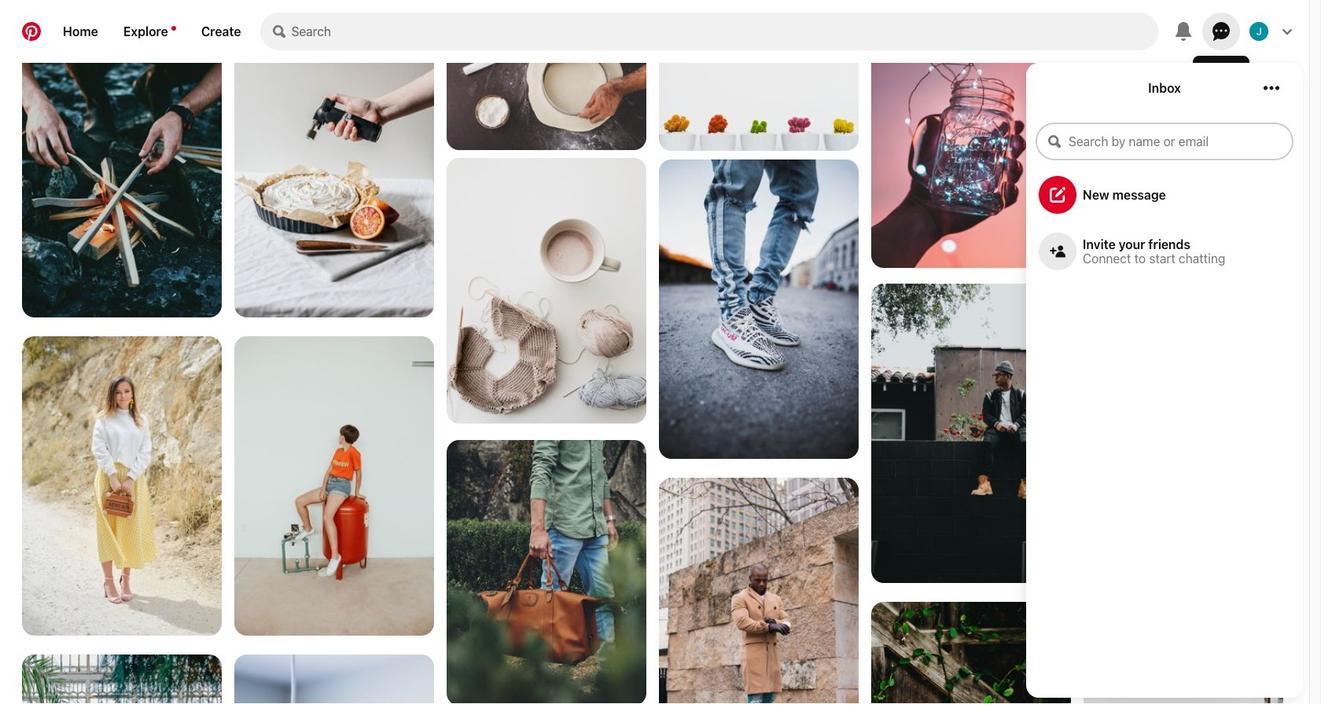 Task type: vqa. For each thing, say whether or not it's contained in the screenshot.
See to the top
no



Task type: locate. For each thing, give the bounding box(es) containing it.
invite your friends image
[[1050, 244, 1066, 260]]

Contacts Search Field search field
[[1036, 123, 1294, 161]]

Search text field
[[292, 13, 1159, 50]]

notifications image
[[171, 26, 176, 31]]

search icon image
[[273, 25, 285, 38]]

tooltip
[[1193, 56, 1251, 80]]

main content
[[0, 0, 1310, 705]]



Task type: describe. For each thing, give the bounding box(es) containing it.
john smith image
[[1250, 22, 1269, 41]]

compose new message image
[[1050, 187, 1066, 203]]



